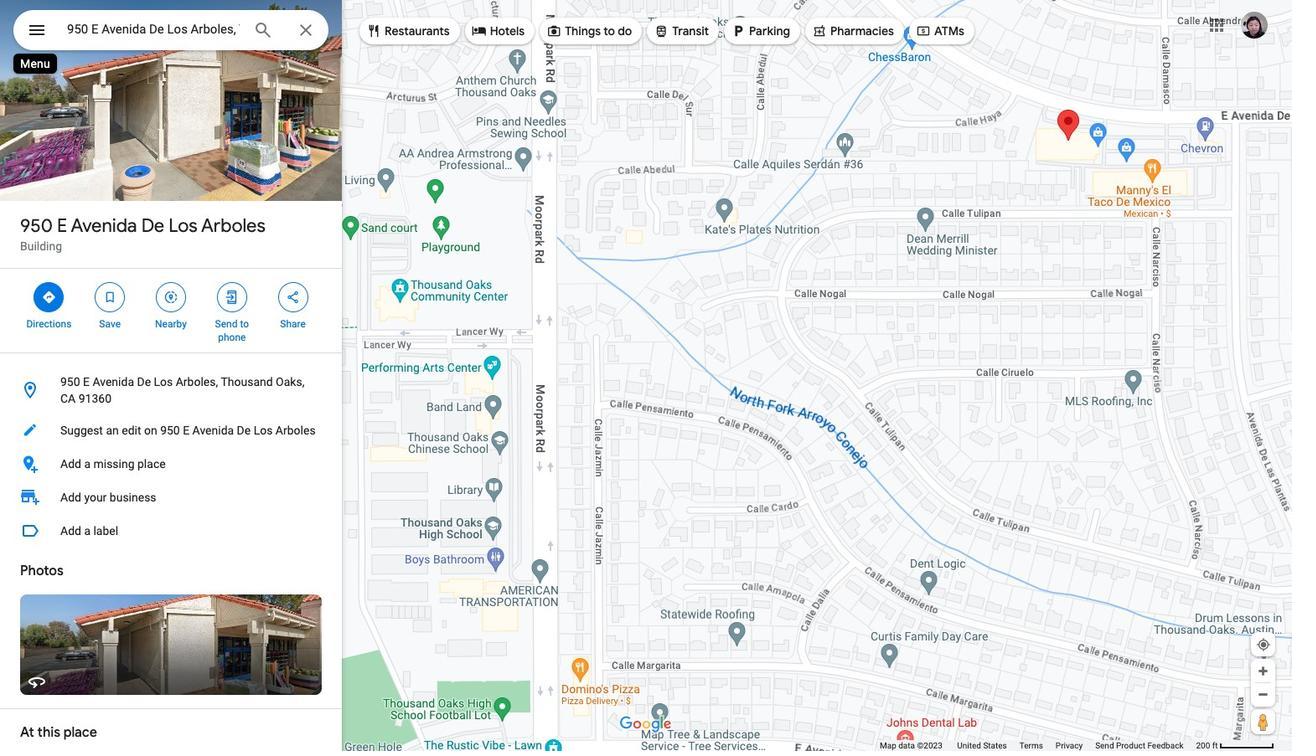 Task type: describe. For each thing, give the bounding box(es) containing it.
google account: michele murakami  
(michele.murakami@adept.ai) image
[[1241, 11, 1268, 38]]

los for arboles,
[[154, 375, 173, 389]]

91360
[[79, 392, 111, 406]]

privacy button
[[1056, 741, 1083, 752]]

add your business
[[60, 491, 156, 504]]

united
[[957, 742, 981, 751]]

at
[[20, 725, 34, 742]]

product
[[1116, 742, 1146, 751]]

directions
[[26, 318, 72, 330]]

send for send product feedback
[[1095, 742, 1114, 751]]

on
[[144, 424, 157, 437]]

add a label button
[[0, 515, 342, 548]]


[[654, 22, 669, 40]]

google maps element
[[0, 0, 1292, 752]]

200
[[1196, 742, 1210, 751]]

950 e avenida de los arboles, thousand oaks, ca 91360
[[60, 375, 305, 406]]


[[102, 288, 117, 307]]

200 ft button
[[1196, 742, 1275, 751]]

a for label
[[84, 525, 91, 538]]

nearby
[[155, 318, 187, 330]]

avenida for arboles
[[71, 215, 137, 238]]

hotels
[[490, 23, 525, 39]]

share
[[280, 318, 306, 330]]

950 e avenida de los arboles, thousand oaks, ca 91360 button
[[0, 367, 342, 414]]

avenida inside button
[[192, 424, 234, 437]]

de for arboles
[[141, 215, 164, 238]]

terms button
[[1020, 741, 1043, 752]]

place inside add a missing place button
[[137, 458, 166, 471]]

send product feedback
[[1095, 742, 1184, 751]]

building
[[20, 240, 62, 253]]

label
[[93, 525, 118, 538]]

show your location image
[[1256, 638, 1271, 653]]

950 e avenida de los arboles main content
[[0, 0, 342, 752]]

photos
[[20, 563, 63, 580]]

to inside  things to do
[[604, 23, 615, 39]]

map data ©2023
[[880, 742, 945, 751]]


[[812, 22, 827, 40]]

an
[[106, 424, 119, 437]]

950 for arboles
[[20, 215, 53, 238]]

e for arboles
[[57, 215, 67, 238]]

ft
[[1212, 742, 1218, 751]]

this
[[37, 725, 60, 742]]

los inside button
[[254, 424, 273, 437]]

data
[[899, 742, 915, 751]]

arboles,
[[176, 375, 218, 389]]


[[472, 22, 487, 40]]

pharmacies
[[830, 23, 894, 39]]

avenida for arboles,
[[93, 375, 134, 389]]

 restaurants
[[366, 22, 450, 40]]

feedback
[[1148, 742, 1184, 751]]

de for arboles,
[[137, 375, 151, 389]]

1 vertical spatial place
[[64, 725, 97, 742]]

zoom in image
[[1257, 665, 1270, 678]]


[[224, 288, 239, 307]]

send for send to phone
[[215, 318, 238, 330]]

suggest an edit on 950 e avenida de los arboles
[[60, 424, 316, 437]]

map
[[880, 742, 896, 751]]

 things to do
[[547, 22, 632, 40]]

suggest an edit on 950 e avenida de los arboles button
[[0, 414, 342, 447]]


[[41, 288, 56, 307]]

add for add your business
[[60, 491, 81, 504]]

transit
[[672, 23, 709, 39]]

none field inside the '950 e avenida de los arboles, thousand oaks, ca 91360' field
[[67, 19, 240, 39]]


[[285, 288, 300, 307]]

to inside send to phone
[[240, 318, 249, 330]]

 search field
[[13, 10, 329, 54]]

e inside button
[[183, 424, 190, 437]]

950 inside button
[[160, 424, 180, 437]]

missing
[[93, 458, 135, 471]]

 pharmacies
[[812, 22, 894, 40]]

950 e avenida de los arboles building
[[20, 215, 266, 253]]


[[731, 22, 746, 40]]



Task type: vqa. For each thing, say whether or not it's contained in the screenshot.

yes



Task type: locate. For each thing, give the bounding box(es) containing it.
send to phone
[[215, 318, 249, 344]]

950 up ca
[[60, 375, 80, 389]]

e up building on the top of page
[[57, 215, 67, 238]]

terms
[[1020, 742, 1043, 751]]

add for add a label
[[60, 525, 81, 538]]

zoom out image
[[1257, 689, 1270, 701]]

1 horizontal spatial to
[[604, 23, 615, 39]]

do
[[618, 23, 632, 39]]

save
[[99, 318, 121, 330]]

de inside the 950 e avenida de los arboles, thousand oaks, ca 91360
[[137, 375, 151, 389]]

950 up building on the top of page
[[20, 215, 53, 238]]

united states
[[957, 742, 1007, 751]]

footer inside google maps element
[[880, 741, 1196, 752]]

states
[[983, 742, 1007, 751]]

3 add from the top
[[60, 525, 81, 538]]

your
[[84, 491, 107, 504]]

arboles up ""
[[201, 215, 266, 238]]


[[163, 288, 178, 307]]

0 vertical spatial de
[[141, 215, 164, 238]]

1 vertical spatial a
[[84, 525, 91, 538]]

1 horizontal spatial arboles
[[276, 424, 316, 437]]

1 vertical spatial arboles
[[276, 424, 316, 437]]

950 inside 950 e avenida de los arboles building
[[20, 215, 53, 238]]

de inside button
[[237, 424, 251, 437]]

0 horizontal spatial e
[[57, 215, 67, 238]]

send
[[215, 318, 238, 330], [1095, 742, 1114, 751]]

to up phone
[[240, 318, 249, 330]]

arboles inside button
[[276, 424, 316, 437]]

2 vertical spatial los
[[254, 424, 273, 437]]

 hotels
[[472, 22, 525, 40]]

add left label at the left
[[60, 525, 81, 538]]

add
[[60, 458, 81, 471], [60, 491, 81, 504], [60, 525, 81, 538]]

950 for arboles,
[[60, 375, 80, 389]]

2 vertical spatial add
[[60, 525, 81, 538]]

to left do
[[604, 23, 615, 39]]

2 horizontal spatial e
[[183, 424, 190, 437]]

0 vertical spatial to
[[604, 23, 615, 39]]

 button
[[13, 10, 60, 54]]

0 vertical spatial place
[[137, 458, 166, 471]]

950 right on
[[160, 424, 180, 437]]

los left arboles,
[[154, 375, 173, 389]]

layers
[[41, 716, 68, 727]]

add a missing place button
[[0, 447, 342, 481]]

0 horizontal spatial send
[[215, 318, 238, 330]]

0 vertical spatial avenida
[[71, 215, 137, 238]]

e
[[57, 215, 67, 238], [83, 375, 90, 389], [183, 424, 190, 437]]

a left label at the left
[[84, 525, 91, 538]]

place down on
[[137, 458, 166, 471]]

0 horizontal spatial 950
[[20, 215, 53, 238]]

things
[[565, 23, 601, 39]]

ca
[[60, 392, 76, 406]]

de up on
[[137, 375, 151, 389]]

at this place
[[20, 725, 97, 742]]

1 horizontal spatial send
[[1095, 742, 1114, 751]]

send left product
[[1095, 742, 1114, 751]]

avenida
[[71, 215, 137, 238], [93, 375, 134, 389], [192, 424, 234, 437]]

avenida inside 950 e avenida de los arboles building
[[71, 215, 137, 238]]

send inside button
[[1095, 742, 1114, 751]]

2 horizontal spatial 950
[[160, 424, 180, 437]]

los up 
[[169, 215, 197, 238]]

los inside the 950 e avenida de los arboles, thousand oaks, ca 91360
[[154, 375, 173, 389]]

e inside 950 e avenida de los arboles building
[[57, 215, 67, 238]]

1 horizontal spatial e
[[83, 375, 90, 389]]

0 vertical spatial add
[[60, 458, 81, 471]]

de inside 950 e avenida de los arboles building
[[141, 215, 164, 238]]

1 add from the top
[[60, 458, 81, 471]]

arboles down "oaks,"
[[276, 424, 316, 437]]

1 vertical spatial e
[[83, 375, 90, 389]]

0 horizontal spatial to
[[240, 318, 249, 330]]

send product feedback button
[[1095, 741, 1184, 752]]

de down thousand on the left of the page
[[237, 424, 251, 437]]

avenida down the 950 e avenida de los arboles, thousand oaks, ca 91360
[[192, 424, 234, 437]]

add left your
[[60, 491, 81, 504]]

0 vertical spatial arboles
[[201, 215, 266, 238]]

0 vertical spatial a
[[84, 458, 91, 471]]

2 vertical spatial 950
[[160, 424, 180, 437]]

add for add a missing place
[[60, 458, 81, 471]]

0 vertical spatial send
[[215, 318, 238, 330]]

de
[[141, 215, 164, 238], [137, 375, 151, 389], [237, 424, 251, 437]]

a left missing
[[84, 458, 91, 471]]

footer
[[880, 741, 1196, 752]]

place
[[137, 458, 166, 471], [64, 725, 97, 742]]

united states button
[[957, 741, 1007, 752]]

actions for 950 e avenida de los arboles region
[[0, 269, 342, 353]]

950
[[20, 215, 53, 238], [60, 375, 80, 389], [160, 424, 180, 437]]

avenida up 
[[71, 215, 137, 238]]

e inside the 950 e avenida de los arboles, thousand oaks, ca 91360
[[83, 375, 90, 389]]


[[916, 22, 931, 40]]

restaurants
[[385, 23, 450, 39]]

2 vertical spatial de
[[237, 424, 251, 437]]

los down thousand on the left of the page
[[254, 424, 273, 437]]

1 vertical spatial send
[[1095, 742, 1114, 751]]

1 vertical spatial add
[[60, 491, 81, 504]]

 transit
[[654, 22, 709, 40]]

a
[[84, 458, 91, 471], [84, 525, 91, 538]]

show street view coverage image
[[1251, 710, 1275, 735]]

e for arboles,
[[83, 375, 90, 389]]

privacy
[[1056, 742, 1083, 751]]

1 horizontal spatial 950
[[60, 375, 80, 389]]

1 vertical spatial avenida
[[93, 375, 134, 389]]

add down suggest
[[60, 458, 81, 471]]

200 ft
[[1196, 742, 1218, 751]]

thousand
[[221, 375, 273, 389]]

e right on
[[183, 424, 190, 437]]


[[547, 22, 562, 40]]

1 vertical spatial de
[[137, 375, 151, 389]]

phone
[[218, 332, 246, 344]]

avenida inside the 950 e avenida de los arboles, thousand oaks, ca 91360
[[93, 375, 134, 389]]

send inside send to phone
[[215, 318, 238, 330]]

2 vertical spatial e
[[183, 424, 190, 437]]

oaks,
[[276, 375, 305, 389]]

950 E Avenida De Los Arboles, Thousand Oaks, CA 91360 field
[[13, 10, 329, 50]]


[[27, 18, 47, 42]]

place right this
[[64, 725, 97, 742]]

los inside 950 e avenida de los arboles building
[[169, 215, 197, 238]]

©2023
[[917, 742, 943, 751]]

add your business link
[[0, 481, 342, 515]]

950 inside the 950 e avenida de los arboles, thousand oaks, ca 91360
[[60, 375, 80, 389]]

2 a from the top
[[84, 525, 91, 538]]

 atms
[[916, 22, 964, 40]]

1 vertical spatial los
[[154, 375, 173, 389]]

 parking
[[731, 22, 790, 40]]

parking
[[749, 23, 790, 39]]

footer containing map data ©2023
[[880, 741, 1196, 752]]

send up phone
[[215, 318, 238, 330]]

los for arboles
[[169, 215, 197, 238]]

avenida up 91360
[[93, 375, 134, 389]]

2 add from the top
[[60, 491, 81, 504]]

2 vertical spatial avenida
[[192, 424, 234, 437]]

0 horizontal spatial arboles
[[201, 215, 266, 238]]


[[366, 22, 381, 40]]

a for missing
[[84, 458, 91, 471]]

to
[[604, 23, 615, 39], [240, 318, 249, 330]]

atms
[[934, 23, 964, 39]]

de up 
[[141, 215, 164, 238]]

suggest
[[60, 424, 103, 437]]

arboles
[[201, 215, 266, 238], [276, 424, 316, 437]]

0 vertical spatial e
[[57, 215, 67, 238]]

0 vertical spatial 950
[[20, 215, 53, 238]]

0 horizontal spatial place
[[64, 725, 97, 742]]

1 horizontal spatial place
[[137, 458, 166, 471]]

business
[[110, 491, 156, 504]]

arboles inside 950 e avenida de los arboles building
[[201, 215, 266, 238]]

1 a from the top
[[84, 458, 91, 471]]

1 vertical spatial 950
[[60, 375, 80, 389]]

0 vertical spatial los
[[169, 215, 197, 238]]

e up 91360
[[83, 375, 90, 389]]

add a missing place
[[60, 458, 166, 471]]

None field
[[67, 19, 240, 39]]

edit
[[122, 424, 141, 437]]

add a label
[[60, 525, 118, 538]]

los
[[169, 215, 197, 238], [154, 375, 173, 389], [254, 424, 273, 437]]

1 vertical spatial to
[[240, 318, 249, 330]]



